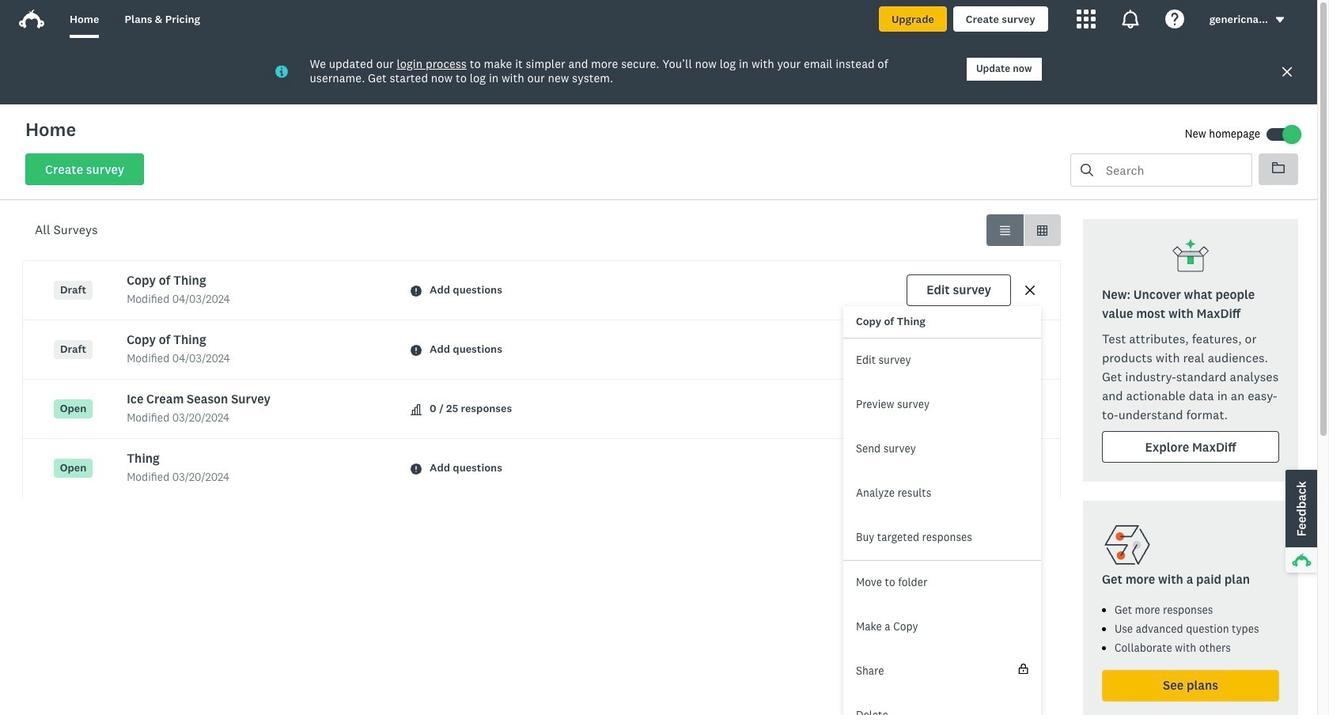 Task type: describe. For each thing, give the bounding box(es) containing it.
folders image
[[1273, 161, 1286, 174]]

search image
[[1081, 164, 1094, 177]]

response based pricing icon image
[[1103, 520, 1153, 571]]

1 brand logo image from the top
[[19, 6, 44, 32]]

search image
[[1081, 164, 1094, 177]]

response count image
[[411, 404, 422, 415]]

2 brand logo image from the top
[[19, 9, 44, 28]]

x image
[[1282, 65, 1294, 78]]



Task type: locate. For each thing, give the bounding box(es) containing it.
notification center icon image
[[1121, 9, 1140, 28]]

0 vertical spatial warning image
[[411, 285, 422, 296]]

1 vertical spatial warning image
[[411, 463, 422, 475]]

brand logo image
[[19, 6, 44, 32], [19, 9, 44, 28]]

this is a paid feature image
[[1019, 664, 1029, 674], [1019, 664, 1028, 674]]

1 warning image from the top
[[411, 285, 422, 296]]

group
[[987, 215, 1062, 246]]

2 this is a paid feature image from the left
[[1019, 664, 1028, 674]]

warning image up warning icon
[[411, 285, 422, 296]]

warning image
[[411, 345, 422, 356]]

Search text field
[[1094, 154, 1252, 186]]

response count image
[[411, 404, 422, 415]]

warning image
[[411, 285, 422, 296], [411, 463, 422, 475]]

warning image down response count image
[[411, 463, 422, 475]]

max diff icon image
[[1172, 238, 1210, 276]]

help icon image
[[1166, 9, 1185, 28]]

1 this is a paid feature image from the left
[[1019, 664, 1029, 674]]

close menu image
[[1024, 284, 1037, 297], [1026, 286, 1035, 295]]

dropdown arrow icon image
[[1275, 14, 1286, 26], [1277, 17, 1285, 23]]

2 warning image from the top
[[411, 463, 422, 475]]

products icon image
[[1077, 9, 1096, 28], [1077, 9, 1096, 28]]

menu
[[844, 306, 1042, 716]]

folders image
[[1273, 162, 1286, 173]]



Task type: vqa. For each thing, say whether or not it's contained in the screenshot.
dialog on the top of the page
no



